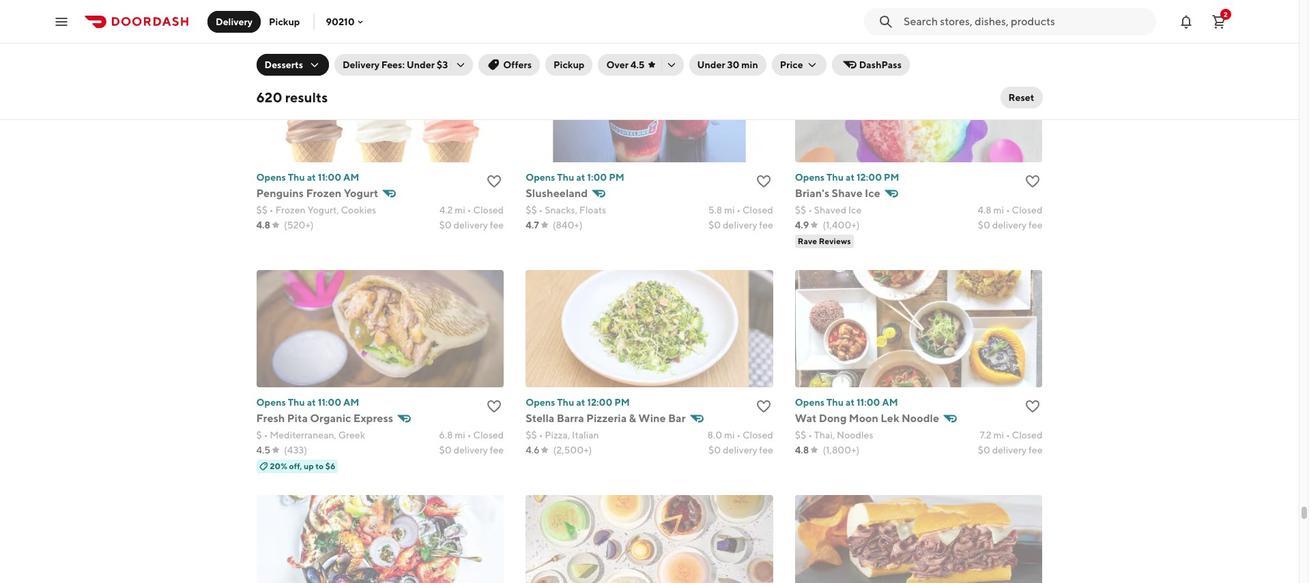 Task type: vqa. For each thing, say whether or not it's contained in the screenshot.


Task type: locate. For each thing, give the bounding box(es) containing it.
up for $5
[[304, 11, 314, 21]]

$3
[[437, 59, 448, 70]]

pickup for the left pickup button
[[269, 16, 300, 27]]

opens thu at 11:00 am up pita
[[256, 397, 359, 408]]

0 vertical spatial ice
[[865, 187, 881, 200]]

pm for slusheeland
[[609, 172, 624, 183]]

pm for stella barra pizzeria & wine bar
[[615, 397, 630, 408]]

4.5
[[631, 59, 645, 70], [256, 445, 270, 456]]

price
[[780, 59, 803, 70]]

$6
[[325, 461, 335, 471]]

am up the 'lek'
[[882, 397, 898, 408]]

delivery
[[216, 16, 253, 27], [343, 59, 380, 70]]

click to add this store to your saved list image
[[1025, 173, 1041, 190], [756, 398, 772, 415]]

up down (433)
[[304, 461, 314, 471]]

$$ • thai, noodles
[[795, 430, 873, 441]]

90210
[[326, 16, 355, 27]]

shave
[[832, 187, 863, 200]]

fresh pita organic express
[[256, 412, 393, 425]]

at for penguins frozen yogurt
[[307, 172, 316, 183]]

off, inside "20% off, up to $5" link
[[289, 11, 302, 21]]

thu up brian's shave ice
[[827, 172, 844, 183]]

thu for penguins frozen yogurt
[[288, 172, 305, 183]]

1 vertical spatial 12:00
[[587, 397, 613, 408]]

$​0 delivery fee down 5.8 mi • closed
[[709, 220, 773, 231]]

1 vertical spatial 20%
[[270, 461, 287, 471]]

3 items, open order cart image
[[1211, 13, 1227, 30]]

0 horizontal spatial 4.5
[[256, 445, 270, 456]]

620 results
[[256, 89, 328, 105]]

opens for wat dong moon lek noodle
[[795, 397, 825, 408]]

opens thu at 11:00 am up penguins frozen yogurt
[[256, 172, 359, 183]]

dashpass
[[859, 59, 902, 70]]

click to add this store to your saved list image for fresh pita organic express
[[486, 398, 503, 415]]

click to add this store to your saved list image
[[486, 173, 503, 190], [756, 173, 772, 190], [486, 398, 503, 415], [1025, 398, 1041, 415]]

opens thu at 12:00 pm up shave
[[795, 172, 899, 183]]

closed for stella barra pizzeria & wine bar
[[743, 430, 773, 441]]

closed
[[473, 205, 504, 215], [743, 205, 773, 215], [1012, 205, 1043, 215], [473, 430, 504, 441], [743, 430, 773, 441], [1012, 430, 1043, 441]]

11:00
[[318, 172, 341, 183], [318, 397, 341, 408], [857, 397, 880, 408]]

$​0 for brian's shave ice
[[978, 220, 990, 231]]

0 horizontal spatial frozen
[[275, 205, 306, 215]]

off, left $5
[[289, 11, 302, 21]]

lek
[[881, 412, 899, 425]]

2 up from the top
[[304, 461, 314, 471]]

fee for slusheeland
[[759, 220, 773, 231]]

pickup up "desserts"
[[269, 16, 300, 27]]

$$ for stella barra pizzeria & wine bar
[[526, 430, 537, 441]]

0 vertical spatial frozen
[[306, 187, 342, 200]]

4.8 for wat dong moon lek noodle
[[795, 445, 809, 456]]

opens thu at 12:00 pm for shave
[[795, 172, 899, 183]]

2 20% from the top
[[270, 461, 287, 471]]

ice right shave
[[865, 187, 881, 200]]

mi for slusheeland
[[724, 205, 735, 215]]

1 vertical spatial off,
[[289, 461, 302, 471]]

0 horizontal spatial delivery
[[216, 16, 253, 27]]

opens up the penguins
[[256, 172, 286, 183]]

$​0 for slusheeland
[[709, 220, 721, 231]]

click to add this store to your saved list image up '4.8 mi • closed'
[[1025, 173, 1041, 190]]

20% inside "20% off, up to $5" link
[[270, 11, 287, 21]]

$​0 down 5.8 on the right top of page
[[709, 220, 721, 231]]

fee down 5.8 mi • closed
[[759, 220, 773, 231]]

at
[[307, 172, 316, 183], [576, 172, 585, 183], [846, 172, 855, 183], [307, 397, 316, 408], [576, 397, 585, 408], [846, 397, 855, 408]]

12:00 for ice
[[857, 172, 882, 183]]

$​0 down '4.8 mi • closed'
[[978, 220, 990, 231]]

over 4.5
[[606, 59, 645, 70]]

delivery button
[[208, 11, 261, 32]]

thu up dong
[[827, 397, 844, 408]]

stella barra pizzeria & wine bar
[[526, 412, 686, 425]]

1 horizontal spatial 4.8
[[795, 445, 809, 456]]

$​0 delivery fee for fresh pita organic express
[[439, 445, 504, 456]]

pickup
[[269, 16, 300, 27], [554, 59, 585, 70]]

click to add this store to your saved list image up 6.8 mi • closed
[[486, 398, 503, 415]]

am up the "yogurt" in the left of the page
[[343, 172, 359, 183]]

opens up brian's
[[795, 172, 825, 183]]

open menu image
[[53, 13, 70, 30]]

am for yogurt
[[343, 172, 359, 183]]

0 vertical spatial pickup button
[[261, 11, 308, 32]]

1 vertical spatial 4.8
[[256, 220, 270, 231]]

&
[[629, 412, 636, 425]]

opens up wat
[[795, 397, 825, 408]]

1 vertical spatial pickup
[[554, 59, 585, 70]]

delivery for stella barra pizzeria & wine bar
[[723, 445, 757, 456]]

delivery down 6.8 mi • closed
[[454, 445, 488, 456]]

under left the 30
[[697, 59, 725, 70]]

6.8 mi • closed
[[439, 430, 504, 441]]

fee
[[490, 220, 504, 231], [759, 220, 773, 231], [1029, 220, 1043, 231], [490, 445, 504, 456], [759, 445, 773, 456], [1029, 445, 1043, 456]]

greek
[[338, 430, 365, 441]]

results
[[285, 89, 328, 105]]

mi
[[455, 205, 465, 215], [724, 205, 735, 215], [994, 205, 1004, 215], [455, 430, 465, 441], [724, 430, 735, 441], [994, 430, 1004, 441]]

11:00 up penguins frozen yogurt
[[318, 172, 341, 183]]

at left 1:00
[[576, 172, 585, 183]]

$​0 for penguins frozen yogurt
[[439, 220, 452, 231]]

delivery for fresh pita organic express
[[454, 445, 488, 456]]

thu up 'barra' at the bottom of the page
[[557, 397, 574, 408]]

delivery down 7.2 mi • closed on the right of page
[[992, 445, 1027, 456]]

$$ • shaved ice
[[795, 205, 862, 215]]

1 off, from the top
[[289, 11, 302, 21]]

2 vertical spatial 4.8
[[795, 445, 809, 456]]

2
[[1224, 10, 1228, 18]]

fee for stella barra pizzeria & wine bar
[[759, 445, 773, 456]]

12:00 for pizzeria
[[587, 397, 613, 408]]

0 horizontal spatial pickup
[[269, 16, 300, 27]]

620
[[256, 89, 282, 105]]

12:00 up stella barra pizzeria & wine bar
[[587, 397, 613, 408]]

$​0 delivery fee for stella barra pizzeria & wine bar
[[709, 445, 773, 456]]

click to add this store to your saved list image up 5.8 mi • closed
[[756, 173, 772, 190]]

desserts button
[[256, 54, 329, 76]]

1 horizontal spatial under
[[697, 59, 725, 70]]

fee down 6.8 mi • closed
[[490, 445, 504, 456]]

$$ for wat dong moon lek noodle
[[795, 430, 806, 441]]

1 to from the top
[[316, 11, 324, 21]]

$​0 delivery fee down '4.8 mi • closed'
[[978, 220, 1043, 231]]

0 horizontal spatial 12:00
[[587, 397, 613, 408]]

$​0 down 8.0
[[709, 445, 721, 456]]

ice down shave
[[849, 205, 862, 215]]

delivery down 8.0 mi • closed
[[723, 445, 757, 456]]

$​0 delivery fee down 7.2 mi • closed on the right of page
[[978, 445, 1043, 456]]

0 vertical spatial to
[[316, 11, 324, 21]]

1 horizontal spatial ice
[[865, 187, 881, 200]]

moon
[[849, 412, 879, 425]]

to left $5
[[316, 11, 324, 21]]

1 horizontal spatial pickup
[[554, 59, 585, 70]]

wine
[[639, 412, 666, 425]]

brian's shave ice
[[795, 187, 881, 200]]

pickup left over
[[554, 59, 585, 70]]

delivery inside button
[[216, 16, 253, 27]]

pizza,
[[545, 430, 570, 441]]

fee down 8.0 mi • closed
[[759, 445, 773, 456]]

4.5 inside over 4.5 'button'
[[631, 59, 645, 70]]

off,
[[289, 11, 302, 21], [289, 461, 302, 471]]

30
[[727, 59, 740, 70]]

(1,400+)
[[823, 220, 860, 231]]

1 horizontal spatial delivery
[[343, 59, 380, 70]]

frozen
[[306, 187, 342, 200], [275, 205, 306, 215]]

over 4.5 button
[[598, 54, 684, 76]]

1 vertical spatial up
[[304, 461, 314, 471]]

to
[[316, 11, 324, 21], [316, 461, 324, 471]]

0 vertical spatial 12:00
[[857, 172, 882, 183]]

thu for stella barra pizzeria & wine bar
[[557, 397, 574, 408]]

$$ down wat
[[795, 430, 806, 441]]

$$ up 4.7
[[526, 205, 537, 215]]

opens thu at 12:00 pm up 'barra' at the bottom of the page
[[526, 397, 630, 408]]

90210 button
[[326, 16, 366, 27]]

1 vertical spatial pickup button
[[545, 54, 593, 76]]

mi for wat dong moon lek noodle
[[994, 430, 1004, 441]]

1 vertical spatial delivery
[[343, 59, 380, 70]]

thu up pita
[[288, 397, 305, 408]]

reset button
[[1000, 87, 1043, 109]]

frozen up yogurt,
[[306, 187, 342, 200]]

11:00 up organic
[[318, 397, 341, 408]]

11:00 up wat dong moon lek noodle
[[857, 397, 880, 408]]

to left $6
[[316, 461, 324, 471]]

up inside "20% off, up to $5" link
[[304, 11, 314, 21]]

1 up from the top
[[304, 11, 314, 21]]

0 vertical spatial 4.8
[[978, 205, 992, 215]]

closed for wat dong moon lek noodle
[[1012, 430, 1043, 441]]

opens thu at 12:00 pm
[[795, 172, 899, 183], [526, 397, 630, 408]]

up
[[304, 11, 314, 21], [304, 461, 314, 471]]

thai,
[[814, 430, 835, 441]]

2 to from the top
[[316, 461, 324, 471]]

opens for stella barra pizzeria & wine bar
[[526, 397, 555, 408]]

0 horizontal spatial click to add this store to your saved list image
[[756, 398, 772, 415]]

pickup button left over
[[545, 54, 593, 76]]

$​0 delivery fee down 8.0 mi • closed
[[709, 445, 773, 456]]

$$
[[256, 205, 268, 215], [526, 205, 537, 215], [795, 205, 806, 215], [526, 430, 537, 441], [795, 430, 806, 441]]

20% right delivery button
[[270, 11, 287, 21]]

0 vertical spatial opens thu at 12:00 pm
[[795, 172, 899, 183]]

6.8
[[439, 430, 453, 441]]

$$ up "4.6"
[[526, 430, 537, 441]]

click to add this store to your saved list image for wat dong moon lek noodle
[[1025, 398, 1041, 415]]

closed for brian's shave ice
[[1012, 205, 1043, 215]]

delivery
[[454, 220, 488, 231], [723, 220, 757, 231], [992, 220, 1027, 231], [454, 445, 488, 456], [723, 445, 757, 456], [992, 445, 1027, 456]]

1 horizontal spatial opens thu at 12:00 pm
[[795, 172, 899, 183]]

0 vertical spatial 20%
[[270, 11, 287, 21]]

bar
[[668, 412, 686, 425]]

fresh
[[256, 412, 285, 425]]

$$ down the penguins
[[256, 205, 268, 215]]

2 off, from the top
[[289, 461, 302, 471]]

at for slusheeland
[[576, 172, 585, 183]]

$​0 down 6.8 on the left
[[439, 445, 452, 456]]

fee down 4.2 mi • closed
[[490, 220, 504, 231]]

click to add this store to your saved list image up 8.0 mi • closed
[[756, 398, 772, 415]]

at up moon at the right bottom
[[846, 397, 855, 408]]

at up shave
[[846, 172, 855, 183]]

1 horizontal spatial pickup button
[[545, 54, 593, 76]]

click to add this store to your saved list image for brian's shave ice
[[1025, 173, 1041, 190]]

opens up fresh
[[256, 397, 286, 408]]

$$ for penguins frozen yogurt
[[256, 205, 268, 215]]

4.8 for penguins frozen yogurt
[[256, 220, 270, 231]]

delivery for slusheeland
[[723, 220, 757, 231]]

opens for penguins frozen yogurt
[[256, 172, 286, 183]]

5.8 mi • closed
[[708, 205, 773, 215]]

opens up stella
[[526, 397, 555, 408]]

noodle
[[902, 412, 939, 425]]

0 vertical spatial 4.5
[[631, 59, 645, 70]]

delivery down 4.2 mi • closed
[[454, 220, 488, 231]]

opens thu at 11:00 am for frozen
[[256, 172, 359, 183]]

11:00 for yogurt
[[318, 172, 341, 183]]

pickup for bottom pickup button
[[554, 59, 585, 70]]

1 horizontal spatial 4.5
[[631, 59, 645, 70]]

1 vertical spatial to
[[316, 461, 324, 471]]

$$ up 4.9
[[795, 205, 806, 215]]

$​0 delivery fee down 6.8 mi • closed
[[439, 445, 504, 456]]

thu for wat dong moon lek noodle
[[827, 397, 844, 408]]

delivery down '4.8 mi • closed'
[[992, 220, 1027, 231]]

1 horizontal spatial click to add this store to your saved list image
[[1025, 173, 1041, 190]]

0 horizontal spatial under
[[407, 59, 435, 70]]

at for stella barra pizzeria & wine bar
[[576, 397, 585, 408]]

$​0 down 4.2
[[439, 220, 452, 231]]

fee down 7.2 mi • closed on the right of page
[[1029, 445, 1043, 456]]

mi for penguins frozen yogurt
[[455, 205, 465, 215]]

$​0 delivery fee down 4.2 mi • closed
[[439, 220, 504, 231]]

delivery for wat dong moon lek noodle
[[992, 445, 1027, 456]]

frozen up (520+)
[[275, 205, 306, 215]]

20% down (433)
[[270, 461, 287, 471]]

click to add this store to your saved list image up 7.2 mi • closed on the right of page
[[1025, 398, 1041, 415]]

ice
[[865, 187, 881, 200], [849, 205, 862, 215]]

pickup button
[[261, 11, 308, 32], [545, 54, 593, 76]]

thu for brian's shave ice
[[827, 172, 844, 183]]

at up 'barra' at the bottom of the page
[[576, 397, 585, 408]]

am
[[343, 172, 359, 183], [343, 397, 359, 408], [882, 397, 898, 408]]

4.5 down $ on the bottom left of the page
[[256, 445, 270, 456]]

to for $6
[[316, 461, 324, 471]]

thu up slusheeland at the top of page
[[557, 172, 574, 183]]

1 vertical spatial click to add this store to your saved list image
[[756, 398, 772, 415]]

fee for penguins frozen yogurt
[[490, 220, 504, 231]]

20% off, up to $5 link
[[256, 0, 504, 23]]

mi for fresh pita organic express
[[455, 430, 465, 441]]

$​0 delivery fee for slusheeland
[[709, 220, 773, 231]]

4.6
[[526, 445, 540, 456]]

0 vertical spatial pickup
[[269, 16, 300, 27]]

$​0 down 7.2
[[978, 445, 990, 456]]

0 horizontal spatial opens thu at 12:00 pm
[[526, 397, 630, 408]]

4.8
[[978, 205, 992, 215], [256, 220, 270, 231], [795, 445, 809, 456]]

click to add this store to your saved list image up 4.2 mi • closed
[[486, 173, 503, 190]]

under left $3
[[407, 59, 435, 70]]

off, down (433)
[[289, 461, 302, 471]]

opens up slusheeland at the top of page
[[526, 172, 555, 183]]

delivery for brian's shave ice
[[992, 220, 1027, 231]]

opens thu at 11:00 am
[[256, 172, 359, 183], [256, 397, 359, 408], [795, 397, 898, 408]]

am for organic
[[343, 397, 359, 408]]

opens thu at 11:00 am up dong
[[795, 397, 898, 408]]

0 vertical spatial up
[[304, 11, 314, 21]]

delivery fees: under $3
[[343, 59, 448, 70]]

reset
[[1009, 92, 1035, 103]]

0 vertical spatial click to add this store to your saved list image
[[1025, 173, 1041, 190]]

1 horizontal spatial 12:00
[[857, 172, 882, 183]]

0 horizontal spatial ice
[[849, 205, 862, 215]]

click to add this store to your saved list image for slusheeland
[[756, 173, 772, 190]]

am up organic
[[343, 397, 359, 408]]

0 vertical spatial delivery
[[216, 16, 253, 27]]

thu up the penguins
[[288, 172, 305, 183]]

4.5 right over
[[631, 59, 645, 70]]

1 20% from the top
[[270, 11, 287, 21]]

pickup button up "desserts"
[[261, 11, 308, 32]]

0 vertical spatial off,
[[289, 11, 302, 21]]

8.0
[[708, 430, 722, 441]]

4.9
[[795, 220, 809, 231]]

delivery down 5.8 mi • closed
[[723, 220, 757, 231]]

up left $5
[[304, 11, 314, 21]]

closed for penguins frozen yogurt
[[473, 205, 504, 215]]

2 under from the left
[[697, 59, 725, 70]]

12:00
[[857, 172, 882, 183], [587, 397, 613, 408]]

12:00 up shave
[[857, 172, 882, 183]]

Store search: begin typing to search for stores available on DoorDash text field
[[904, 14, 1148, 29]]

fee down '4.8 mi • closed'
[[1029, 220, 1043, 231]]

at up fresh pita organic express
[[307, 397, 316, 408]]

opens for brian's shave ice
[[795, 172, 825, 183]]

1 vertical spatial 4.5
[[256, 445, 270, 456]]

barra
[[557, 412, 584, 425]]

0 horizontal spatial 4.8
[[256, 220, 270, 231]]

dong
[[819, 412, 847, 425]]

$$ • pizza, italian
[[526, 430, 599, 441]]

1 vertical spatial opens thu at 12:00 pm
[[526, 397, 630, 408]]

opens for fresh pita organic express
[[256, 397, 286, 408]]

at up penguins frozen yogurt
[[307, 172, 316, 183]]



Task type: describe. For each thing, give the bounding box(es) containing it.
1 vertical spatial frozen
[[275, 205, 306, 215]]

$​0 for wat dong moon lek noodle
[[978, 445, 990, 456]]

notification bell image
[[1178, 13, 1195, 30]]

20% off, up to $6
[[270, 461, 335, 471]]

cookies
[[341, 205, 376, 215]]

up for $6
[[304, 461, 314, 471]]

$​0 for stella barra pizzeria & wine bar
[[709, 445, 721, 456]]

opens thu at 11:00 am for pita
[[256, 397, 359, 408]]

offers
[[503, 59, 532, 70]]

4.7
[[526, 220, 539, 231]]

8.0 mi • closed
[[708, 430, 773, 441]]

off, for 20% off, up to $6
[[289, 461, 302, 471]]

(520+)
[[284, 220, 314, 231]]

offers button
[[479, 54, 540, 76]]

floats
[[579, 205, 606, 215]]

delivery for delivery
[[216, 16, 253, 27]]

at for brian's shave ice
[[846, 172, 855, 183]]

at for fresh pita organic express
[[307, 397, 316, 408]]

11:00 for organic
[[318, 397, 341, 408]]

wat dong moon lek noodle
[[795, 412, 939, 425]]

1 horizontal spatial frozen
[[306, 187, 342, 200]]

delivery for delivery fees: under $3
[[343, 59, 380, 70]]

shaved
[[814, 205, 847, 215]]

click to add this store to your saved list image for penguins frozen yogurt
[[486, 173, 503, 190]]

to for $5
[[316, 11, 324, 21]]

$$ for brian's shave ice
[[795, 205, 806, 215]]

click to add this store to your saved list image for stella barra pizzeria & wine bar
[[756, 398, 772, 415]]

over
[[606, 59, 629, 70]]

at for wat dong moon lek noodle
[[846, 397, 855, 408]]

fee for fresh pita organic express
[[490, 445, 504, 456]]

wat
[[795, 412, 817, 425]]

mi for brian's shave ice
[[994, 205, 1004, 215]]

rave
[[798, 236, 817, 246]]

yogurt
[[344, 187, 378, 200]]

under inside button
[[697, 59, 725, 70]]

(433)
[[284, 445, 307, 456]]

7.2
[[980, 430, 992, 441]]

fee for brian's shave ice
[[1029, 220, 1043, 231]]

$ • mediterranean, greek
[[256, 430, 365, 441]]

$$ for slusheeland
[[526, 205, 537, 215]]

1:00
[[587, 172, 607, 183]]

1 vertical spatial ice
[[849, 205, 862, 215]]

$​0 delivery fee for penguins frozen yogurt
[[439, 220, 504, 231]]

express
[[353, 412, 393, 425]]

(2,500+)
[[553, 445, 592, 456]]

slusheeland
[[526, 187, 588, 200]]

4.2 mi • closed
[[439, 205, 504, 215]]

closed for fresh pita organic express
[[473, 430, 504, 441]]

7.2 mi • closed
[[980, 430, 1043, 441]]

5.8
[[708, 205, 722, 215]]

min
[[742, 59, 758, 70]]

20% for 20% off, up to $5
[[270, 11, 287, 21]]

(1,800+)
[[823, 445, 860, 456]]

2 horizontal spatial 4.8
[[978, 205, 992, 215]]

opens for slusheeland
[[526, 172, 555, 183]]

yogurt,
[[308, 205, 339, 215]]

under 30 min
[[697, 59, 758, 70]]

rave reviews
[[798, 236, 851, 246]]

$
[[256, 430, 262, 441]]

opens thu at 12:00 pm for barra
[[526, 397, 630, 408]]

20% for 20% off, up to $6
[[270, 461, 287, 471]]

italian
[[572, 430, 599, 441]]

closed for slusheeland
[[743, 205, 773, 215]]

opens thu at 11:00 am for dong
[[795, 397, 898, 408]]

11:00 for moon
[[857, 397, 880, 408]]

off, for 20% off, up to $5
[[289, 11, 302, 21]]

thu for fresh pita organic express
[[288, 397, 305, 408]]

noodles
[[837, 430, 873, 441]]

thu for slusheeland
[[557, 172, 574, 183]]

pm for brian's shave ice
[[884, 172, 899, 183]]

opens thu at 1:00 pm
[[526, 172, 624, 183]]

0 horizontal spatial pickup button
[[261, 11, 308, 32]]

(840+)
[[553, 220, 583, 231]]

under 30 min button
[[689, 54, 766, 76]]

desserts
[[265, 59, 303, 70]]

am for moon
[[882, 397, 898, 408]]

20% off, up to $5
[[270, 11, 335, 21]]

pizzeria
[[586, 412, 627, 425]]

4.2
[[439, 205, 453, 215]]

$​0 for fresh pita organic express
[[439, 445, 452, 456]]

$​0 delivery fee for brian's shave ice
[[978, 220, 1043, 231]]

4.8 mi • closed
[[978, 205, 1043, 215]]

$$ • frozen yogurt, cookies
[[256, 205, 376, 215]]

delivery for penguins frozen yogurt
[[454, 220, 488, 231]]

penguins frozen yogurt
[[256, 187, 378, 200]]

2 button
[[1206, 8, 1233, 35]]

stella
[[526, 412, 555, 425]]

$5
[[325, 11, 335, 21]]

price button
[[772, 54, 826, 76]]

pita
[[287, 412, 308, 425]]

mediterranean,
[[270, 430, 337, 441]]

brian's
[[795, 187, 830, 200]]

mi for stella barra pizzeria & wine bar
[[724, 430, 735, 441]]

$​0 delivery fee for wat dong moon lek noodle
[[978, 445, 1043, 456]]

1 under from the left
[[407, 59, 435, 70]]

fee for wat dong moon lek noodle
[[1029, 445, 1043, 456]]

dashpass button
[[832, 54, 910, 76]]

snacks,
[[545, 205, 578, 215]]

reviews
[[819, 236, 851, 246]]

fees:
[[381, 59, 405, 70]]

organic
[[310, 412, 351, 425]]

penguins
[[256, 187, 304, 200]]

$$ • snacks, floats
[[526, 205, 606, 215]]



